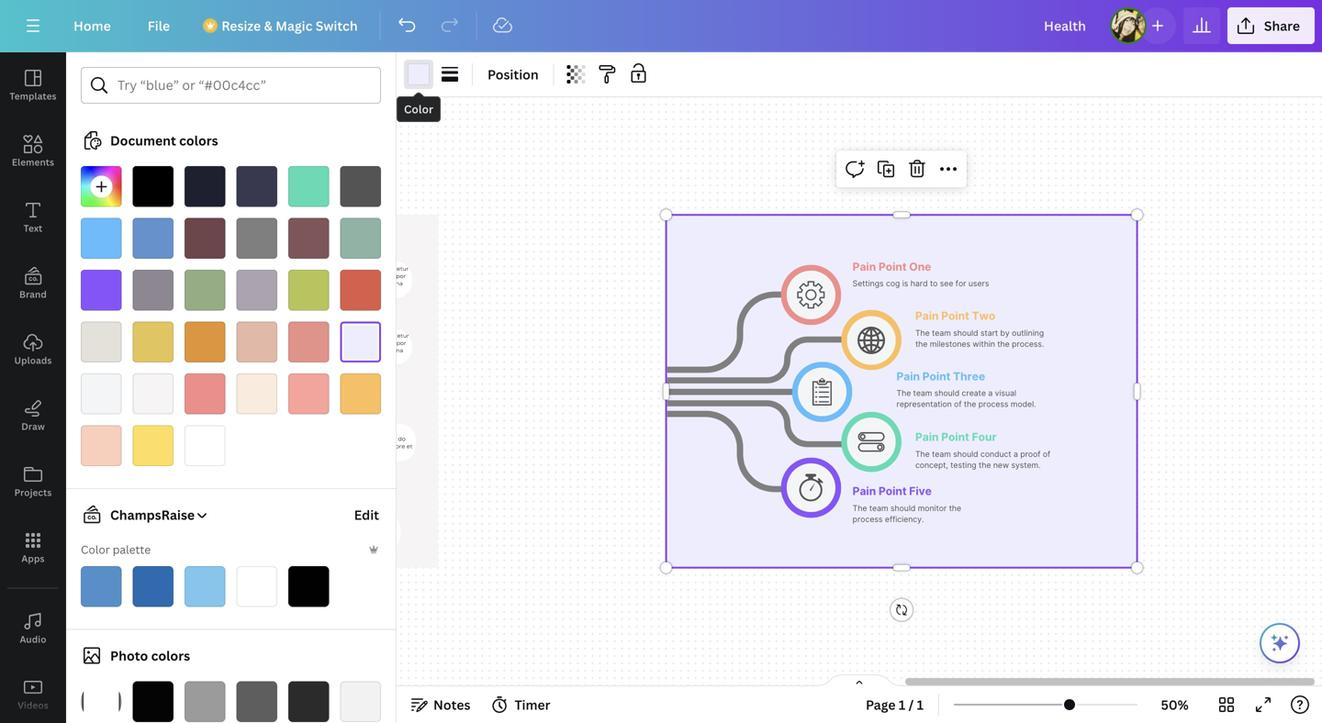 Task type: describe. For each thing, give the bounding box(es) containing it.
text
[[24, 222, 43, 235]]

color for color palette
[[81, 542, 110, 557]]

2 vertical spatial icon image
[[858, 433, 885, 452]]

of inside the team should create a visual representation of the process model.
[[954, 400, 962, 409]]

add a new color image
[[81, 166, 122, 207]]

Design title text field
[[1030, 7, 1103, 44]]

new
[[994, 461, 1009, 470]]

timer button
[[485, 691, 558, 720]]

team for of
[[932, 450, 951, 459]]

the for the
[[916, 328, 930, 338]]

pain point five
[[853, 485, 932, 498]]

add a new color image
[[81, 166, 122, 207]]

#f6f4f5 image
[[133, 374, 174, 415]]

main menu bar
[[0, 0, 1322, 52]]

home link
[[59, 7, 126, 44]]

point for one
[[879, 260, 907, 273]]

point for three
[[923, 370, 951, 383]]

audio button
[[0, 596, 66, 662]]

#4890cd image
[[81, 567, 122, 608]]

templates button
[[0, 52, 66, 118]]

the team should monitor the process efficiency.
[[853, 504, 964, 524]]

#5e5e5e image
[[236, 682, 277, 723]]

system.
[[1012, 461, 1041, 470]]

pain for pain point five
[[853, 485, 876, 498]]

#f2f2f2 image
[[340, 682, 381, 723]]

point for two
[[942, 310, 970, 323]]

conduct
[[981, 450, 1012, 459]]

apps button
[[0, 515, 66, 581]]

two
[[972, 310, 996, 323]]

the team should create a visual representation of the process model.
[[897, 389, 1036, 409]]

resize & magic switch button
[[192, 7, 373, 44]]

#2b2b2b image
[[288, 682, 329, 723]]

#724449 image
[[185, 218, 225, 259]]

1 vertical spatial icon image
[[813, 378, 832, 406]]

#ffffff image for rightmost #ffffff icon
[[236, 567, 277, 608]]

#7f7f7f image
[[236, 218, 277, 259]]

#e6c451 image
[[133, 322, 174, 363]]

share button
[[1228, 7, 1315, 44]]

the for of
[[916, 450, 930, 459]]

hard
[[911, 279, 928, 289]]

2 1 from the left
[[917, 697, 924, 714]]

palette
[[113, 542, 151, 557]]

timer
[[515, 697, 551, 714]]

by
[[1001, 328, 1010, 338]]

uploads button
[[0, 317, 66, 383]]

create
[[962, 389, 986, 398]]

team for efficiency.
[[870, 504, 889, 513]]

three
[[953, 370, 986, 383]]

photo colors
[[110, 647, 190, 665]]

#010101 image
[[288, 567, 329, 608]]

show pages image
[[816, 674, 904, 689]]

the left milestones
[[916, 340, 928, 349]]

cog
[[886, 279, 900, 289]]

position
[[488, 66, 539, 83]]

page 1 / 1
[[866, 697, 924, 714]]

the team should conduct a proof of concept, testing the new system.
[[916, 450, 1053, 470]]

#f6f4f5 image
[[133, 374, 174, 415]]

four
[[972, 431, 997, 444]]

see
[[940, 279, 954, 289]]

#84545a image
[[288, 218, 329, 259]]

proof
[[1021, 450, 1041, 459]]

edit button
[[352, 497, 381, 534]]

#f88989 image
[[185, 374, 225, 415]]

outlining
[[1012, 328, 1044, 338]]

milestones
[[930, 340, 971, 349]]

#e7922c image
[[185, 322, 225, 363]]

#b7c44d image
[[288, 270, 329, 311]]

the team should start by outlining the milestones within the process.
[[916, 328, 1047, 349]]

elements
[[12, 156, 54, 169]]

photo
[[110, 647, 148, 665]]

1 horizontal spatial #ffffff image
[[236, 567, 277, 608]]

pain for pain point one
[[853, 260, 876, 273]]

pain for pain point four
[[916, 431, 939, 444]]

#5993cf image
[[133, 218, 174, 259]]

point for four
[[942, 431, 970, 444]]

#f2f2f2 image
[[340, 682, 381, 723]]

projects button
[[0, 449, 66, 515]]

colors for document colors
[[179, 132, 218, 149]]

the for representation
[[897, 389, 911, 398]]

team for representation
[[914, 389, 932, 398]]

pain for pain point two
[[916, 310, 939, 323]]

#5e5e5e image
[[236, 682, 277, 723]]

#9b9b9b image
[[185, 682, 225, 723]]

the inside the team should create a visual representation of the process model.
[[964, 400, 976, 409]]

50%
[[1161, 697, 1189, 714]]

five
[[909, 485, 932, 498]]

chronometer icon image
[[799, 474, 823, 502]]

#ffbd59 image
[[340, 374, 381, 415]]

should for efficiency.
[[891, 504, 916, 513]]

of inside the team should conduct a proof of concept, testing the new system.
[[1043, 450, 1051, 459]]

the down by
[[998, 340, 1010, 349]]

pain point two
[[916, 310, 996, 323]]

pain point one
[[853, 260, 932, 273]]

within
[[973, 340, 995, 349]]

videos
[[18, 700, 48, 712]]

#4890cd image
[[81, 567, 122, 608]]

#8fad80 image
[[185, 270, 225, 311]]

notes button
[[404, 691, 478, 720]]

resize & magic switch
[[222, 17, 358, 34]]

should for of
[[953, 450, 979, 459]]

document colors
[[110, 132, 218, 149]]

page
[[866, 697, 896, 714]]



Task type: vqa. For each thing, say whether or not it's contained in the screenshot.
Yellow neon expression mark surprise image
no



Task type: locate. For each thing, give the bounding box(es) containing it.
0 horizontal spatial color
[[81, 542, 110, 557]]

#ffffff image right #ffde59 icon
[[185, 426, 225, 467]]

#ffffff image
[[185, 426, 225, 467], [236, 567, 277, 608]]

testing
[[951, 461, 977, 470]]

0 horizontal spatial of
[[954, 400, 962, 409]]

canva assistant image
[[1269, 633, 1291, 655]]

0 vertical spatial #ffffff image
[[185, 426, 225, 467]]

#8f8792 image
[[133, 270, 174, 311], [133, 270, 174, 311]]

1 horizontal spatial a
[[1014, 450, 1018, 459]]

draw button
[[0, 383, 66, 449]]

#ffde59 image
[[133, 426, 174, 467]]

1
[[899, 697, 906, 714], [917, 697, 924, 714]]

#75c6ef image
[[185, 567, 225, 608], [185, 567, 225, 608]]

team up concept,
[[932, 450, 951, 459]]

color for color
[[404, 101, 434, 117]]

pain up concept,
[[916, 431, 939, 444]]

switch
[[316, 17, 358, 34]]

resize
[[222, 17, 261, 34]]

colors for photo colors
[[151, 647, 190, 665]]

for
[[956, 279, 967, 289]]

1 left the /
[[899, 697, 906, 714]]

1 vertical spatial of
[[1043, 450, 1051, 459]]

#39dbb2 image
[[288, 166, 329, 207], [288, 166, 329, 207]]

should inside the team should monitor the process efficiency.
[[891, 504, 916, 513]]

#724449 image
[[185, 218, 225, 259]]

1 right the /
[[917, 697, 924, 714]]

#010101 image
[[288, 567, 329, 608]]

0 horizontal spatial process
[[853, 515, 883, 524]]

#8c52ff image
[[81, 270, 122, 311], [81, 270, 122, 311]]

pain point four
[[916, 431, 997, 444]]

pain down settings cog is hard to see for users
[[916, 310, 939, 323]]

#ffa199 image
[[288, 374, 329, 415], [288, 374, 329, 415]]

a inside the team should conduct a proof of concept, testing the new system.
[[1014, 450, 1018, 459]]

templates
[[10, 90, 57, 102]]

0 vertical spatial color
[[404, 101, 434, 117]]

#383950 image
[[236, 166, 277, 207], [236, 166, 277, 207]]

1 horizontal spatial process
[[979, 400, 1009, 409]]

icon image
[[797, 281, 825, 309], [813, 378, 832, 406], [858, 433, 885, 452]]

Try "blue" or "#00c4cc" search field
[[118, 68, 369, 103]]

file
[[148, 17, 170, 34]]

0 horizontal spatial #ffffff image
[[185, 426, 225, 467]]

the down pain point two
[[916, 328, 930, 338]]

#55bdff image
[[81, 218, 122, 259], [81, 218, 122, 259]]

0 vertical spatial process
[[979, 400, 1009, 409]]

should inside the team should conduct a proof of concept, testing the new system.
[[953, 450, 979, 459]]

50% button
[[1145, 691, 1205, 720]]

a for proof
[[1014, 450, 1018, 459]]

#166bb5 image
[[133, 567, 174, 608], [133, 567, 174, 608]]

#8fad80 image
[[185, 270, 225, 311]]

process left efficiency.
[[853, 515, 883, 524]]

brand button
[[0, 251, 66, 317]]

visual
[[995, 389, 1017, 398]]

#f88989 image
[[185, 374, 225, 415]]

settings cog is hard to see for users
[[853, 279, 989, 289]]

process.
[[1012, 340, 1045, 349]]

colors
[[179, 132, 218, 149], [151, 647, 190, 665]]

#ffffff image right #ffde59 icon
[[185, 426, 225, 467]]

pain point three
[[897, 370, 986, 383]]

notes
[[433, 697, 471, 714]]

a left proof
[[1014, 450, 1018, 459]]

1 vertical spatial #ffffff image
[[236, 567, 277, 608]]

1 horizontal spatial #ffffff image
[[236, 567, 277, 608]]

the right the monitor
[[949, 504, 962, 513]]

point up representation
[[923, 370, 951, 383]]

process inside the team should monitor the process efficiency.
[[853, 515, 883, 524]]

should inside the team should start by outlining the milestones within the process.
[[953, 328, 979, 338]]

#b7c44d image
[[288, 270, 329, 311]]

point up cog
[[879, 260, 907, 273]]

uploads
[[14, 354, 52, 367]]

side panel tab list
[[0, 52, 66, 724]]

#89b3a5 image
[[340, 218, 381, 259], [340, 218, 381, 259]]

the inside the team should start by outlining the milestones within the process.
[[916, 328, 930, 338]]

text button
[[0, 185, 66, 251]]

the inside the team should conduct a proof of concept, testing the new system.
[[979, 461, 991, 470]]

team inside the team should conduct a proof of concept, testing the new system.
[[932, 450, 951, 459]]

1 vertical spatial process
[[853, 515, 883, 524]]

team up milestones
[[932, 328, 951, 338]]

1 vertical spatial #ffffff image
[[236, 567, 277, 608]]

point left the four
[[942, 431, 970, 444]]

/
[[909, 697, 914, 714]]

champsraise button
[[73, 504, 209, 526]]

the
[[916, 340, 928, 349], [998, 340, 1010, 349], [964, 400, 976, 409], [979, 461, 991, 470], [949, 504, 962, 513]]

#84545a image
[[288, 218, 329, 259]]

team
[[932, 328, 951, 338], [914, 389, 932, 398], [932, 450, 951, 459], [870, 504, 889, 513]]

share
[[1265, 17, 1300, 34]]

should up testing
[[953, 450, 979, 459]]

document
[[110, 132, 176, 149]]

0 vertical spatial colors
[[179, 132, 218, 149]]

pain up the team should monitor the process efficiency.
[[853, 485, 876, 498]]

monitor
[[918, 504, 947, 513]]

#aca3af image
[[236, 270, 277, 311], [236, 270, 277, 311]]

should for the
[[953, 328, 979, 338]]

1 vertical spatial a
[[1014, 450, 1018, 459]]

team inside the team should monitor the process efficiency.
[[870, 504, 889, 513]]

should for representation
[[935, 389, 960, 398]]

concept,
[[916, 461, 949, 470]]

champsraise
[[110, 506, 195, 524]]

pain
[[853, 260, 876, 273], [916, 310, 939, 323], [897, 370, 920, 383], [916, 431, 939, 444], [853, 485, 876, 498]]

should up milestones
[[953, 328, 979, 338]]

the inside the team should create a visual representation of the process model.
[[897, 389, 911, 398]]

#e8b7a5 image
[[236, 322, 277, 363]]

of down 'three' at the bottom of the page
[[954, 400, 962, 409]]

the down pain point five
[[853, 504, 867, 513]]

the up concept,
[[916, 450, 930, 459]]

1 vertical spatial colors
[[151, 647, 190, 665]]

model.
[[1011, 400, 1036, 409]]

0 vertical spatial icon image
[[797, 281, 825, 309]]

is
[[903, 279, 909, 289]]

of
[[954, 400, 962, 409], [1043, 450, 1051, 459]]

process inside the team should create a visual representation of the process model.
[[979, 400, 1009, 409]]

#2b2b2b image
[[288, 682, 329, 723]]

team inside the team should create a visual representation of the process model.
[[914, 389, 932, 398]]

1 horizontal spatial 1
[[917, 697, 924, 714]]

should down pain point three
[[935, 389, 960, 398]]

should up efficiency.
[[891, 504, 916, 513]]

efficiency.
[[885, 515, 924, 524]]

users
[[969, 279, 989, 289]]

the
[[916, 328, 930, 338], [897, 389, 911, 398], [916, 450, 930, 459], [853, 504, 867, 513]]

#1f2030 image
[[185, 166, 225, 207]]

one
[[909, 260, 932, 273]]

#9b9b9b image
[[185, 682, 225, 723]]

to
[[930, 279, 938, 289]]

settings
[[853, 279, 884, 289]]

a inside the team should create a visual representation of the process model.
[[988, 389, 993, 398]]

#eb8f88 image
[[288, 322, 329, 363]]

colors right photo
[[151, 647, 190, 665]]

#ffde59 image
[[133, 426, 174, 467]]

#e7922c image
[[185, 322, 225, 363]]

#fbebdc image
[[236, 374, 277, 415], [236, 374, 277, 415]]

the down create
[[964, 400, 976, 409]]

#f4f5f6 image
[[81, 374, 122, 415], [81, 374, 122, 415]]

team up representation
[[914, 389, 932, 398]]

0 horizontal spatial 1
[[899, 697, 906, 714]]

a for visual
[[988, 389, 993, 398]]

elements button
[[0, 118, 66, 185]]

#ffffff image left #010101 image
[[236, 567, 277, 608]]

representation
[[897, 400, 952, 409]]

apps
[[22, 553, 45, 565]]

point up the team should monitor the process efficiency.
[[879, 485, 907, 498]]

0 vertical spatial of
[[954, 400, 962, 409]]

position button
[[480, 60, 546, 89]]

pain up the settings
[[853, 260, 876, 273]]

#e4e1da image
[[81, 322, 122, 363], [81, 322, 122, 363]]

1 horizontal spatial color
[[404, 101, 434, 117]]

audio
[[20, 634, 46, 646]]

1 vertical spatial color
[[81, 542, 110, 557]]

a left visual at the right of page
[[988, 389, 993, 398]]

projects
[[14, 487, 52, 499]]

a
[[988, 389, 993, 398], [1014, 450, 1018, 459]]

#e6c451 image
[[133, 322, 174, 363]]

start
[[981, 328, 998, 338]]

brand
[[19, 288, 47, 301]]

#545454 image
[[340, 166, 381, 207], [340, 166, 381, 207]]

the up representation
[[897, 389, 911, 398]]

videos button
[[0, 662, 66, 724]]

of right proof
[[1043, 450, 1051, 459]]

home
[[73, 17, 111, 34]]

1 horizontal spatial of
[[1043, 450, 1051, 459]]

should inside the team should create a visual representation of the process model.
[[935, 389, 960, 398]]

#eeedff image
[[408, 63, 430, 85], [408, 63, 430, 85]]

0 horizontal spatial #ffffff image
[[185, 426, 225, 467]]

should
[[953, 328, 979, 338], [935, 389, 960, 398], [953, 450, 979, 459], [891, 504, 916, 513]]

team down pain point five
[[870, 504, 889, 513]]

point
[[879, 260, 907, 273], [942, 310, 970, 323], [923, 370, 951, 383], [942, 431, 970, 444], [879, 485, 907, 498]]

edit
[[354, 506, 379, 524]]

process
[[979, 400, 1009, 409], [853, 515, 883, 524]]

magic
[[276, 17, 313, 34]]

#ffcdba image
[[81, 426, 122, 467], [81, 426, 122, 467]]

process down visual at the right of page
[[979, 400, 1009, 409]]

the for efficiency.
[[853, 504, 867, 513]]

#eeedff image
[[340, 322, 381, 363], [340, 322, 381, 363]]

#e05a47 image
[[340, 270, 381, 311], [340, 270, 381, 311]]

pain up representation
[[897, 370, 920, 383]]

0 vertical spatial a
[[988, 389, 993, 398]]

#eb8f88 image
[[288, 322, 329, 363]]

the down conduct
[[979, 461, 991, 470]]

file button
[[133, 7, 185, 44]]

color palette
[[81, 542, 151, 557]]

team inside the team should start by outlining the milestones within the process.
[[932, 328, 951, 338]]

0 horizontal spatial a
[[988, 389, 993, 398]]

the inside the team should monitor the process efficiency.
[[853, 504, 867, 513]]

0 vertical spatial #ffffff image
[[185, 426, 225, 467]]

#1f2030 image
[[185, 166, 225, 207]]

#ffffff image
[[185, 426, 225, 467], [236, 567, 277, 608]]

colors up #1f2030 image
[[179, 132, 218, 149]]

team for the
[[932, 328, 951, 338]]

#ffffff image left #010101 image
[[236, 567, 277, 608]]

#ffbd59 image
[[340, 374, 381, 415]]

the inside the team should monitor the process efficiency.
[[949, 504, 962, 513]]

point left two
[[942, 310, 970, 323]]

pain for pain point three
[[897, 370, 920, 383]]

#5993cf image
[[133, 218, 174, 259]]

draw
[[21, 421, 45, 433]]

the inside the team should conduct a proof of concept, testing the new system.
[[916, 450, 930, 459]]

#000000 image
[[133, 166, 174, 207]]

#040404 image
[[133, 682, 174, 723], [133, 682, 174, 723]]

&
[[264, 17, 273, 34]]

#e8b7a5 image
[[236, 322, 277, 363]]

#ffffff image for topmost #ffffff icon
[[185, 426, 225, 467]]

#000000 image
[[133, 166, 174, 207]]

1 1 from the left
[[899, 697, 906, 714]]

point for five
[[879, 485, 907, 498]]

#7f7f7f image
[[236, 218, 277, 259]]



